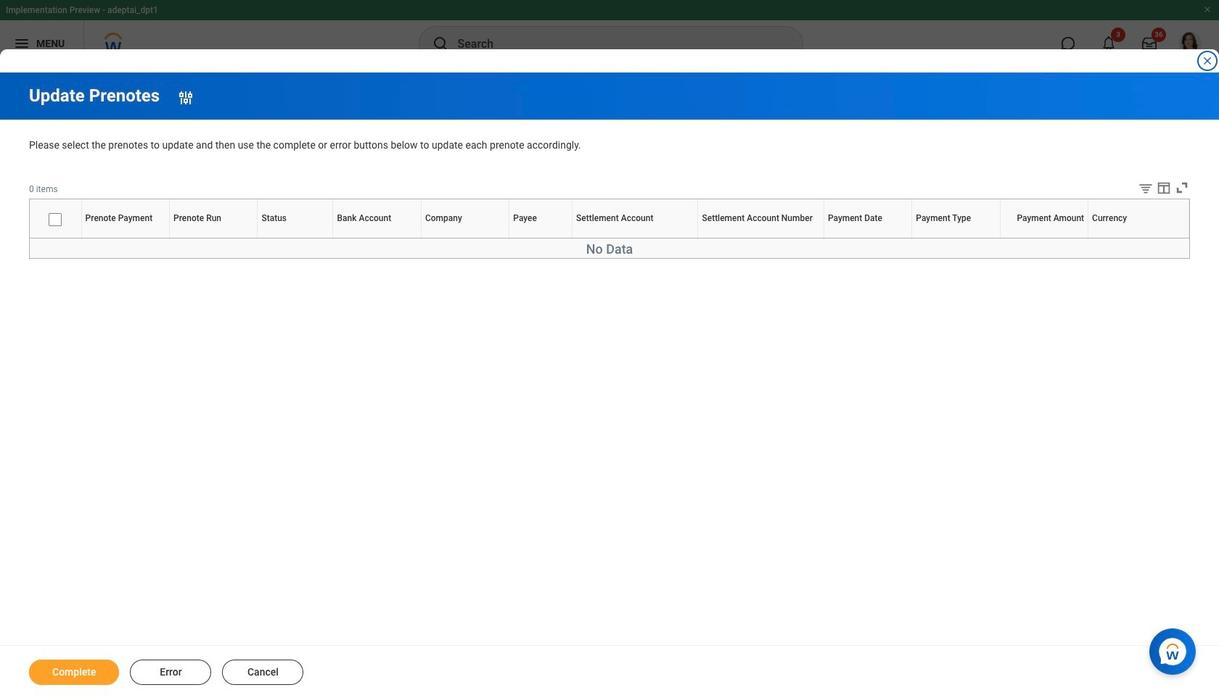 Task type: locate. For each thing, give the bounding box(es) containing it.
change selection image
[[177, 89, 195, 106]]

action bar region
[[0, 646, 1219, 699]]

dialog
[[0, 0, 1219, 699]]

row element
[[30, 199, 1192, 238]]

column header
[[30, 238, 81, 239]]

inbox large image
[[1142, 36, 1157, 51]]

main content
[[0, 73, 1219, 699]]

fullscreen image
[[1174, 180, 1190, 196]]

banner
[[0, 0, 1219, 67]]

click to view/edit grid preferences image
[[1156, 180, 1172, 196]]

close update prenotes image
[[1202, 55, 1213, 67]]

toolbar
[[1127, 180, 1190, 199]]

select to filter grid data image
[[1138, 180, 1154, 196]]



Task type: vqa. For each thing, say whether or not it's contained in the screenshot.
main content
yes



Task type: describe. For each thing, give the bounding box(es) containing it.
close environment banner image
[[1203, 5, 1212, 14]]

profile logan mcneil element
[[1170, 28, 1210, 60]]

workday assistant region
[[1149, 623, 1202, 676]]

search image
[[431, 35, 449, 52]]

notifications large image
[[1102, 36, 1116, 51]]



